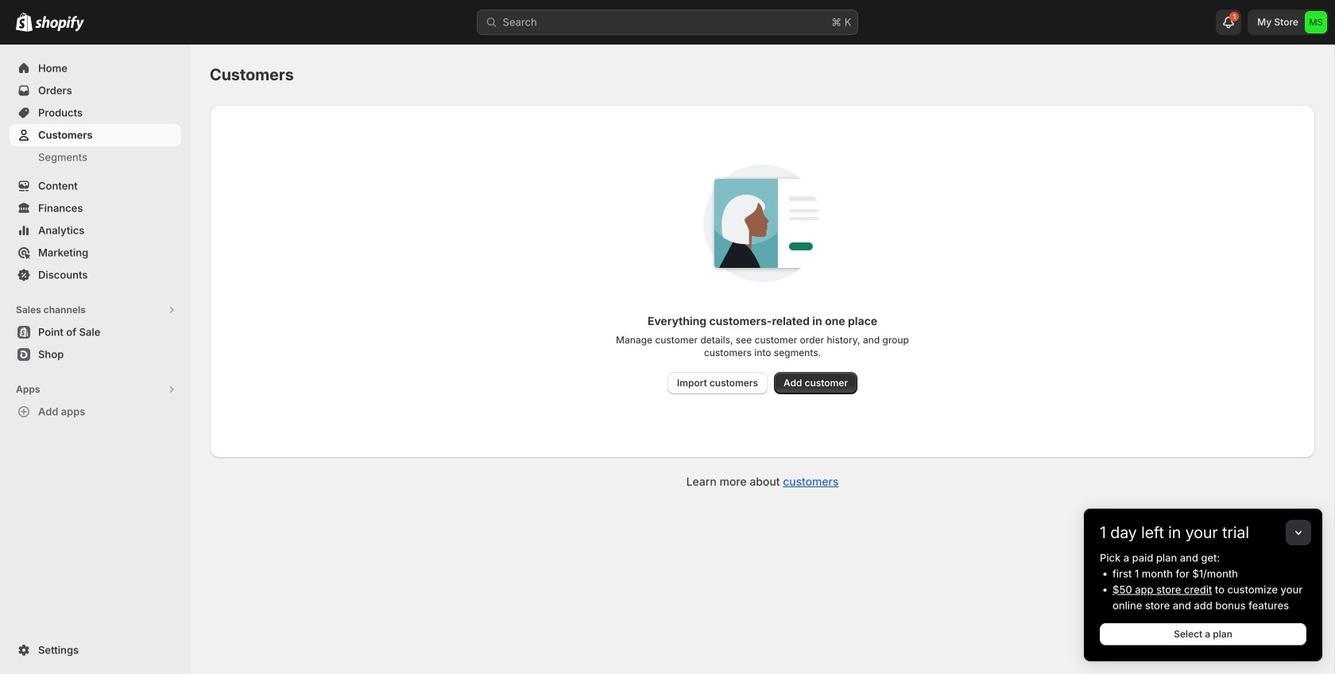 Task type: locate. For each thing, give the bounding box(es) containing it.
1 horizontal spatial shopify image
[[35, 16, 84, 32]]

shopify image
[[16, 13, 33, 32], [35, 16, 84, 32]]



Task type: vqa. For each thing, say whether or not it's contained in the screenshot.
tab list
no



Task type: describe. For each thing, give the bounding box(es) containing it.
0 horizontal spatial shopify image
[[16, 13, 33, 32]]

my store image
[[1306, 11, 1328, 33]]



